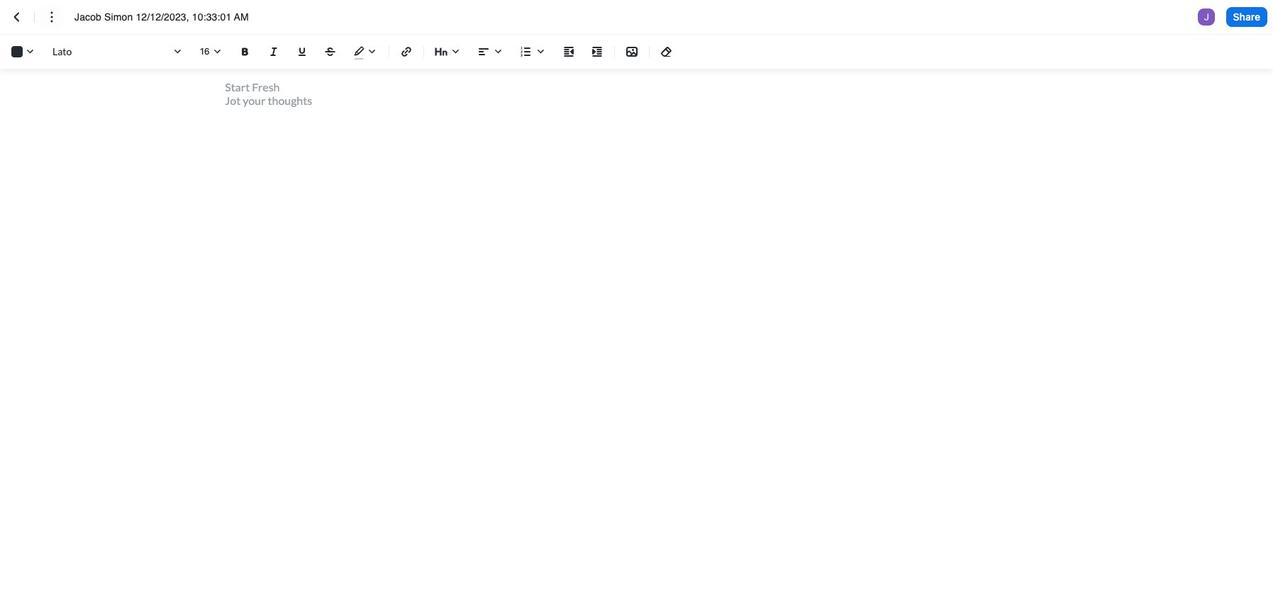 Task type: locate. For each thing, give the bounding box(es) containing it.
share
[[1234, 10, 1261, 23]]

lato
[[53, 45, 72, 57]]

link image
[[398, 43, 415, 60]]

share button
[[1227, 7, 1268, 27]]

lato button
[[47, 40, 189, 63]]

jacob simon image
[[1198, 9, 1215, 26]]

None text field
[[75, 10, 263, 24]]



Task type: describe. For each thing, give the bounding box(es) containing it.
bold image
[[237, 43, 254, 60]]

all notes image
[[9, 9, 26, 26]]

increase indent image
[[589, 43, 606, 60]]

italic image
[[265, 43, 282, 60]]

more image
[[43, 9, 60, 26]]

strikethrough image
[[322, 43, 339, 60]]

clear style image
[[659, 43, 676, 60]]

16 button
[[194, 40, 228, 63]]

16
[[200, 46, 210, 57]]

insert image image
[[624, 43, 641, 60]]

underline image
[[294, 43, 311, 60]]

decrease indent image
[[561, 43, 578, 60]]



Task type: vqa. For each thing, say whether or not it's contained in the screenshot.
right audiences
no



